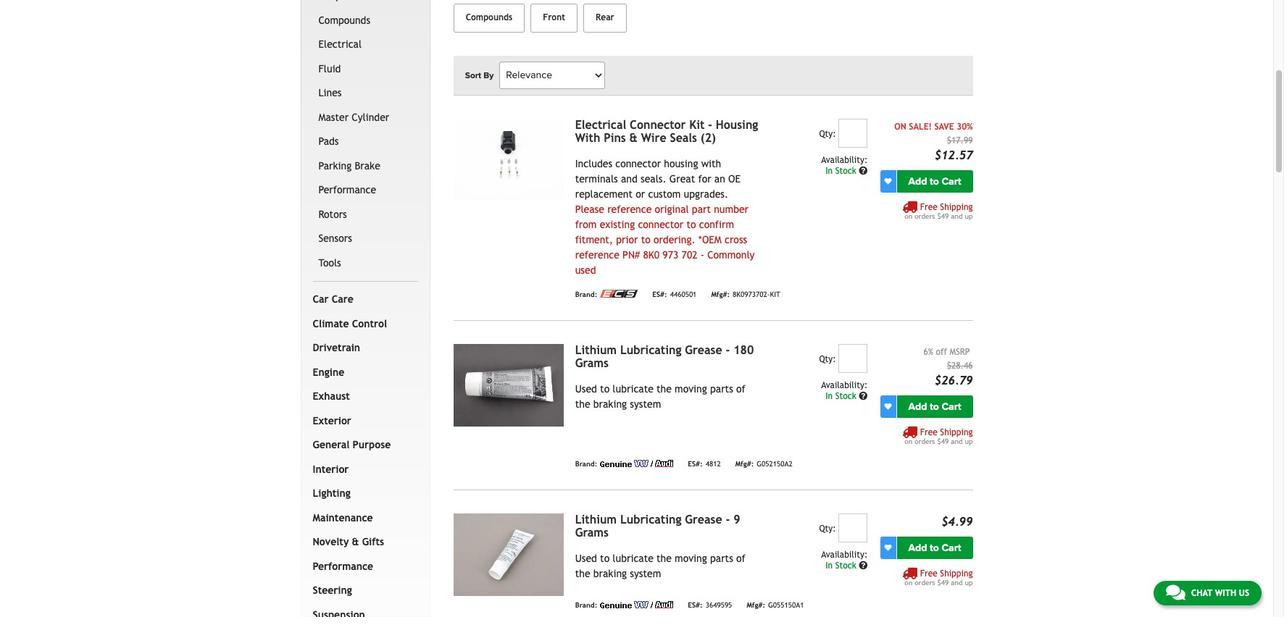 Task type: locate. For each thing, give the bounding box(es) containing it.
moving down lithium lubricating grease - 9 grams 'link'
[[675, 553, 707, 564]]

add to cart down $12.57
[[909, 175, 961, 188]]

and down $4.99
[[951, 579, 963, 587]]

- for housing
[[708, 118, 712, 132]]

moving down lithium lubricating grease - 180 grams on the bottom of the page
[[675, 383, 707, 395]]

of down the 180
[[736, 383, 746, 395]]

2 vertical spatial add to cart button
[[897, 537, 973, 559]]

add to wish list image for lithium lubricating grease - 180 grams
[[885, 403, 892, 410]]

0 vertical spatial add to cart button
[[897, 170, 973, 193]]

1 braking from the top
[[593, 398, 627, 410]]

2 vertical spatial es#:
[[688, 602, 703, 610]]

0 vertical spatial add to cart
[[909, 175, 961, 188]]

1 add from the top
[[909, 175, 927, 188]]

lithium for lithium lubricating grease - 180 grams
[[575, 343, 617, 357]]

3 orders from the top
[[915, 579, 935, 587]]

1 parts from the top
[[710, 383, 733, 395]]

1 lubricate from the top
[[613, 383, 654, 395]]

2 vertical spatial brand:
[[575, 602, 597, 610]]

add to cart button for lithium lubricating grease - 9 grams
[[897, 537, 973, 559]]

kit
[[689, 118, 705, 132]]

1 used from the top
[[575, 383, 597, 395]]

sensors link
[[316, 227, 415, 251]]

2 grams from the top
[[575, 526, 609, 540]]

compounds link up fluid link
[[316, 9, 415, 33]]

0 vertical spatial add to wish list image
[[885, 403, 892, 410]]

grams inside lithium lubricating grease - 180 grams
[[575, 356, 609, 370]]

reference down fitment, on the left top of page
[[575, 249, 620, 261]]

1 grams from the top
[[575, 356, 609, 370]]

comments image
[[1166, 584, 1186, 602]]

connector up seals.
[[616, 158, 661, 169]]

compounds up electrical 'link'
[[319, 14, 370, 26]]

2 vertical spatial stock
[[835, 561, 856, 571]]

- right kit at the right top of the page
[[708, 118, 712, 132]]

shipping down $12.57
[[940, 202, 973, 212]]

or
[[636, 188, 645, 200]]

compounds link up by
[[453, 3, 525, 32]]

used to lubricate the moving parts of the braking system down lithium lubricating grease - 180 grams link
[[575, 383, 746, 410]]

free shipping on orders $49 and up
[[905, 202, 973, 220], [905, 427, 973, 446], [905, 569, 973, 587]]

9
[[734, 513, 740, 527]]

master
[[319, 111, 349, 123]]

lubricate for lithium lubricating grease - 9 grams
[[613, 553, 654, 564]]

1 vertical spatial add to cart button
[[897, 396, 973, 418]]

and up "or"
[[621, 173, 638, 185]]

car care link
[[310, 288, 415, 312]]

shipping down $4.99
[[940, 569, 973, 579]]

add to cart down $4.99
[[909, 542, 961, 554]]

1 vertical spatial add to cart
[[909, 401, 961, 413]]

cart down $4.99
[[942, 542, 961, 554]]

1 vertical spatial stock
[[835, 391, 856, 401]]

cart down $12.57
[[942, 175, 961, 188]]

housing
[[716, 118, 758, 132]]

lubricate for lithium lubricating grease - 180 grams
[[613, 383, 654, 395]]

0 horizontal spatial electrical
[[319, 39, 362, 50]]

drivetrain link
[[310, 337, 415, 361]]

$49
[[937, 212, 949, 220], [937, 438, 949, 446], [937, 579, 949, 587]]

2 genuine volkswagen audi - corporate logo image from the top
[[600, 601, 674, 609]]

pads
[[319, 136, 339, 147]]

used to lubricate the moving parts of the braking system for 180
[[575, 383, 746, 410]]

housing
[[664, 158, 698, 169]]

1 vertical spatial grams
[[575, 526, 609, 540]]

&
[[630, 131, 638, 145], [352, 537, 359, 548]]

grease left the 180
[[685, 343, 722, 357]]

2 question circle image from the top
[[859, 392, 868, 401]]

purpose
[[353, 439, 391, 451]]

1 of from the top
[[736, 383, 746, 395]]

electrical
[[319, 39, 362, 50], [575, 118, 626, 132]]

2 up from the top
[[965, 438, 973, 446]]

0 vertical spatial grams
[[575, 356, 609, 370]]

with
[[701, 158, 721, 169], [1215, 589, 1237, 599]]

add to cart for lithium lubricating grease - 9 grams
[[909, 542, 961, 554]]

1 stock from the top
[[835, 166, 856, 176]]

1 vertical spatial electrical
[[575, 118, 626, 132]]

electrical up fluid
[[319, 39, 362, 50]]

rotors link
[[316, 203, 415, 227]]

3 in stock from the top
[[826, 561, 859, 571]]

lighting
[[313, 488, 351, 500]]

2 add from the top
[[909, 401, 927, 413]]

0 vertical spatial brand:
[[575, 291, 597, 299]]

0 vertical spatial genuine volkswagen audi - corporate logo image
[[600, 460, 674, 467]]

2 shipping from the top
[[940, 427, 973, 438]]

3 in from the top
[[826, 561, 833, 571]]

3 add to cart button from the top
[[897, 537, 973, 559]]

es#4812 - g052150a2 - lithium lubricating grease - 180 grams - used to lubricate the moving parts of the braking system - genuine volkswagen audi - audi volkswagen image
[[453, 344, 564, 427]]

2 on from the top
[[905, 438, 913, 446]]

lubricating inside lithium lubricating grease - 180 grams
[[620, 343, 682, 357]]

0 vertical spatial used to lubricate the moving parts of the braking system
[[575, 383, 746, 410]]

3 $49 from the top
[[937, 579, 949, 587]]

0 vertical spatial es#:
[[653, 291, 667, 299]]

1 vertical spatial reference
[[575, 249, 620, 261]]

2 vertical spatial free shipping on orders $49 and up
[[905, 569, 973, 587]]

in stock for lithium lubricating grease - 9 grams
[[826, 561, 859, 571]]

shipping for lithium lubricating grease - 180 grams
[[940, 427, 973, 438]]

stock for $4.99
[[835, 561, 856, 571]]

shipping for lithium lubricating grease - 9 grams
[[940, 569, 973, 579]]

1 add to cart from the top
[[909, 175, 961, 188]]

shipping down $26.79
[[940, 427, 973, 438]]

0 vertical spatial performance link
[[316, 179, 415, 203]]

performance down novelty & gifts at the left
[[313, 561, 373, 572]]

used to lubricate the moving parts of the braking system for 9
[[575, 553, 746, 580]]

parts
[[710, 383, 733, 395], [710, 553, 733, 564]]

front
[[543, 12, 565, 22]]

2 orders from the top
[[915, 438, 935, 446]]

connector
[[616, 158, 661, 169], [638, 219, 684, 230]]

1 horizontal spatial with
[[1215, 589, 1237, 599]]

on
[[905, 212, 913, 220], [905, 438, 913, 446], [905, 579, 913, 587]]

2 system from the top
[[630, 568, 661, 580]]

1 vertical spatial brand:
[[575, 461, 597, 469]]

2 add to cart from the top
[[909, 401, 961, 413]]

add to wish list image
[[885, 403, 892, 410], [885, 544, 892, 552]]

parking brake link
[[316, 154, 415, 179]]

2 free shipping on orders $49 and up from the top
[[905, 427, 973, 446]]

1 free from the top
[[920, 202, 938, 212]]

brand: for lithium lubricating grease - 9 grams
[[575, 602, 597, 610]]

0 horizontal spatial &
[[352, 537, 359, 548]]

0 vertical spatial free shipping on orders $49 and up
[[905, 202, 973, 220]]

in stock
[[826, 166, 859, 176], [826, 391, 859, 401], [826, 561, 859, 571]]

with left us
[[1215, 589, 1237, 599]]

the
[[657, 383, 672, 395], [575, 398, 590, 410], [657, 553, 672, 564], [575, 568, 590, 580]]

of for lithium lubricating grease - 9 grams
[[736, 553, 746, 564]]

1 vertical spatial free shipping on orders $49 and up
[[905, 427, 973, 446]]

used to lubricate the moving parts of the braking system down lithium lubricating grease - 9 grams 'link'
[[575, 553, 746, 580]]

1 vertical spatial up
[[965, 438, 973, 446]]

6%
[[924, 347, 934, 357]]

tools
[[319, 257, 341, 269]]

mfg#: left g055150a1 on the right bottom
[[747, 602, 765, 610]]

3 add from the top
[[909, 542, 927, 554]]

1 vertical spatial question circle image
[[859, 392, 868, 401]]

electrical up 'includes'
[[575, 118, 626, 132]]

1 vertical spatial cart
[[942, 401, 961, 413]]

care
[[332, 294, 354, 305]]

2 vertical spatial availability:
[[821, 550, 868, 560]]

by
[[484, 70, 494, 80]]

cart for 9
[[942, 542, 961, 554]]

2 vertical spatial add to cart
[[909, 542, 961, 554]]

0 vertical spatial moving
[[675, 383, 707, 395]]

2 lubricating from the top
[[620, 513, 682, 527]]

2 $49 from the top
[[937, 438, 949, 446]]

1 add to cart button from the top
[[897, 170, 973, 193]]

lubricate down lithium lubricating grease - 9 grams 'link'
[[613, 553, 654, 564]]

0 vertical spatial electrical
[[319, 39, 362, 50]]

1 in stock from the top
[[826, 166, 859, 176]]

from
[[575, 219, 597, 230]]

$49 down $26.79
[[937, 438, 949, 446]]

0 vertical spatial stock
[[835, 166, 856, 176]]

lubricate
[[613, 383, 654, 395], [613, 553, 654, 564]]

2 in stock from the top
[[826, 391, 859, 401]]

grease inside lithium lubricating grease - 180 grams
[[685, 343, 722, 357]]

mfg#: for lithium lubricating grease - 180 grams
[[735, 461, 754, 469]]

2 braking from the top
[[593, 568, 627, 580]]

lithium inside lithium lubricating grease - 9 grams
[[575, 513, 617, 527]]

2 add to wish list image from the top
[[885, 544, 892, 552]]

with up the for
[[701, 158, 721, 169]]

performance link down brake
[[316, 179, 415, 203]]

electrical inside 'link'
[[319, 39, 362, 50]]

2 used from the top
[[575, 553, 597, 564]]

0 vertical spatial orders
[[915, 212, 935, 220]]

lithium inside lithium lubricating grease - 180 grams
[[575, 343, 617, 357]]

parts down lithium lubricating grease - 180 grams link
[[710, 383, 733, 395]]

1 vertical spatial with
[[1215, 589, 1237, 599]]

for
[[698, 173, 711, 185]]

1 vertical spatial on
[[905, 438, 913, 446]]

1 vertical spatial add
[[909, 401, 927, 413]]

electrical inside electrical connector kit - housing with pins & wire seals (2)
[[575, 118, 626, 132]]

es#: left 4812 on the bottom of the page
[[688, 461, 703, 469]]

performance down parking brake at the top of page
[[319, 184, 376, 196]]

0 vertical spatial mfg#:
[[711, 291, 730, 299]]

mfg#: g052150a2
[[735, 461, 793, 469]]

braking down lithium lubricating grease - 9 grams 'link'
[[593, 568, 627, 580]]

1 vertical spatial lubricate
[[613, 553, 654, 564]]

2 parts from the top
[[710, 553, 733, 564]]

0 vertical spatial with
[[701, 158, 721, 169]]

0 vertical spatial in stock
[[826, 166, 859, 176]]

braking down lithium lubricating grease - 180 grams link
[[593, 398, 627, 410]]

2 vertical spatial orders
[[915, 579, 935, 587]]

0 vertical spatial question circle image
[[859, 166, 868, 175]]

0 vertical spatial system
[[630, 398, 661, 410]]

performance
[[319, 184, 376, 196], [313, 561, 373, 572]]

1 vertical spatial parts
[[710, 553, 733, 564]]

braking subcategories element
[[313, 0, 418, 282]]

brand:
[[575, 291, 597, 299], [575, 461, 597, 469], [575, 602, 597, 610]]

0 vertical spatial $49
[[937, 212, 949, 220]]

2 vertical spatial in stock
[[826, 561, 859, 571]]

2 brand: from the top
[[575, 461, 597, 469]]

of down 9
[[736, 553, 746, 564]]

- inside the includes connector housing with terminals and seals. great for an oe replacement or custom upgrades. please reference original part number from existing connector to confirm fitment, prior to ordering. *oem cross reference pn# 8k0 973 702 - commonly used
[[701, 249, 704, 261]]

up down $4.99
[[965, 579, 973, 587]]

3 brand: from the top
[[575, 602, 597, 610]]

1 vertical spatial performance
[[313, 561, 373, 572]]

mfg#: left '8k0973702-'
[[711, 291, 730, 299]]

replacement
[[575, 188, 633, 200]]

system for lithium lubricating grease - 180 grams
[[630, 398, 661, 410]]

used
[[575, 383, 597, 395], [575, 553, 597, 564]]

3 stock from the top
[[835, 561, 856, 571]]

on for lithium lubricating grease - 180 grams
[[905, 438, 913, 446]]

compounds inside the braking subcategories "element"
[[319, 14, 370, 26]]

3 shipping from the top
[[940, 569, 973, 579]]

prior
[[616, 234, 638, 245]]

part
[[692, 203, 711, 215]]

lubricating inside lithium lubricating grease - 9 grams
[[620, 513, 682, 527]]

msrp
[[950, 347, 970, 357]]

grease left 9
[[685, 513, 722, 527]]

es#: 4460501
[[653, 291, 697, 299]]

1 lithium from the top
[[575, 343, 617, 357]]

1 vertical spatial in stock
[[826, 391, 859, 401]]

1 genuine volkswagen audi - corporate logo image from the top
[[600, 460, 674, 467]]

add to cart button down $26.79
[[897, 396, 973, 418]]

- inside lithium lubricating grease - 180 grams
[[726, 343, 730, 357]]

0 horizontal spatial with
[[701, 158, 721, 169]]

system down lithium lubricating grease - 9 grams
[[630, 568, 661, 580]]

1 vertical spatial shipping
[[940, 427, 973, 438]]

1 vertical spatial system
[[630, 568, 661, 580]]

0 vertical spatial cart
[[942, 175, 961, 188]]

lubricating for lithium lubricating grease - 180 grams
[[620, 343, 682, 357]]

performance link
[[316, 179, 415, 203], [310, 555, 415, 579]]

1 horizontal spatial electrical
[[575, 118, 626, 132]]

es#: for lithium lubricating grease - 180 grams
[[688, 461, 703, 469]]

grams for lithium lubricating grease - 180 grams
[[575, 356, 609, 370]]

add to cart down $26.79
[[909, 401, 961, 413]]

- inside lithium lubricating grease - 9 grams
[[726, 513, 730, 527]]

1 vertical spatial genuine volkswagen audi - corporate logo image
[[600, 601, 674, 609]]

2 lubricate from the top
[[613, 553, 654, 564]]

1 vertical spatial availability:
[[821, 380, 868, 390]]

reference down "or"
[[607, 203, 652, 215]]

0 vertical spatial of
[[736, 383, 746, 395]]

(2)
[[701, 131, 716, 145]]

compounds
[[466, 12, 513, 22], [319, 14, 370, 26]]

& left the gifts
[[352, 537, 359, 548]]

2 free from the top
[[920, 427, 938, 438]]

novelty & gifts
[[313, 537, 384, 548]]

- left 9
[[726, 513, 730, 527]]

3 free shipping on orders $49 and up from the top
[[905, 569, 973, 587]]

3 question circle image from the top
[[859, 562, 868, 570]]

compounds up by
[[466, 12, 513, 22]]

stock
[[835, 166, 856, 176], [835, 391, 856, 401], [835, 561, 856, 571]]

1 vertical spatial mfg#:
[[735, 461, 754, 469]]

0 vertical spatial free
[[920, 202, 938, 212]]

0 vertical spatial &
[[630, 131, 638, 145]]

grease for 9
[[685, 513, 722, 527]]

engine
[[313, 367, 344, 378]]

availability: for lithium lubricating grease - 180 grams
[[821, 380, 868, 390]]

3 free from the top
[[920, 569, 938, 579]]

6% off msrp $28.46 $26.79
[[924, 347, 973, 388]]

tools link
[[316, 251, 415, 276]]

brand: for lithium lubricating grease - 180 grams
[[575, 461, 597, 469]]

upgrades.
[[684, 188, 729, 200]]

parts up 3649595
[[710, 553, 733, 564]]

0 vertical spatial qty:
[[819, 129, 836, 139]]

free shipping on orders $49 and up down $12.57
[[905, 202, 973, 220]]

mfg#: g055150a1
[[747, 602, 804, 610]]

1 qty: from the top
[[819, 129, 836, 139]]

cross
[[725, 234, 747, 245]]

2 used to lubricate the moving parts of the braking system from the top
[[575, 553, 746, 580]]

2 qty: from the top
[[819, 354, 836, 364]]

1 used to lubricate the moving parts of the braking system from the top
[[575, 383, 746, 410]]

1 availability: from the top
[[821, 155, 868, 165]]

used for lithium lubricating grease - 9 grams
[[575, 553, 597, 564]]

performance inside the braking subcategories "element"
[[319, 184, 376, 196]]

0 vertical spatial lubricating
[[620, 343, 682, 357]]

es#: 4812
[[688, 461, 721, 469]]

free shipping on orders $49 and up down $4.99
[[905, 569, 973, 587]]

add to cart button down $12.57
[[897, 170, 973, 193]]

0 vertical spatial up
[[965, 212, 973, 220]]

of
[[736, 383, 746, 395], [736, 553, 746, 564]]

lubricating for lithium lubricating grease - 9 grams
[[620, 513, 682, 527]]

in for electrical connector kit - housing with pins & wire seals (2)
[[826, 166, 833, 176]]

climate control
[[313, 318, 387, 330]]

1 grease from the top
[[685, 343, 722, 357]]

& right pins
[[630, 131, 638, 145]]

2 cart from the top
[[942, 401, 961, 413]]

1 lubricating from the top
[[620, 343, 682, 357]]

2 grease from the top
[[685, 513, 722, 527]]

2 availability: from the top
[[821, 380, 868, 390]]

and down $12.57
[[951, 212, 963, 220]]

cart
[[942, 175, 961, 188], [942, 401, 961, 413], [942, 542, 961, 554]]

None number field
[[839, 119, 868, 148], [839, 344, 868, 373], [839, 514, 868, 543], [839, 119, 868, 148], [839, 344, 868, 373], [839, 514, 868, 543]]

0 vertical spatial used
[[575, 383, 597, 395]]

- inside electrical connector kit - housing with pins & wire seals (2)
[[708, 118, 712, 132]]

1 question circle image from the top
[[859, 166, 868, 175]]

es#3649595 - g055150a1 - lithium lubricating grease - 9 grams - used to lubricate the moving parts of the braking system - genuine volkswagen audi - audi volkswagen image
[[453, 514, 564, 596]]

add to cart button
[[897, 170, 973, 193], [897, 396, 973, 418], [897, 537, 973, 559]]

1 brand: from the top
[[575, 291, 597, 299]]

0 vertical spatial parts
[[710, 383, 733, 395]]

add to cart
[[909, 175, 961, 188], [909, 401, 961, 413], [909, 542, 961, 554]]

3 on from the top
[[905, 579, 913, 587]]

add for 180
[[909, 401, 927, 413]]

es#: left 3649595
[[688, 602, 703, 610]]

2 vertical spatial on
[[905, 579, 913, 587]]

0 horizontal spatial compounds
[[319, 14, 370, 26]]

sort
[[465, 70, 481, 80]]

2 vertical spatial free
[[920, 569, 938, 579]]

lithium
[[575, 343, 617, 357], [575, 513, 617, 527]]

3 qty: from the top
[[819, 524, 836, 534]]

2 lithium from the top
[[575, 513, 617, 527]]

0 vertical spatial grease
[[685, 343, 722, 357]]

0 vertical spatial availability:
[[821, 155, 868, 165]]

1 orders from the top
[[915, 212, 935, 220]]

cart down $26.79
[[942, 401, 961, 413]]

up down $26.79
[[965, 438, 973, 446]]

connector down original
[[638, 219, 684, 230]]

parts for lithium lubricating grease - 9 grams
[[710, 553, 733, 564]]

drivetrain
[[313, 342, 360, 354]]

1 vertical spatial grease
[[685, 513, 722, 527]]

question circle image for on sale!                         save 30%
[[859, 166, 868, 175]]

system down lithium lubricating grease - 180 grams link
[[630, 398, 661, 410]]

us
[[1239, 589, 1250, 599]]

grease inside lithium lubricating grease - 9 grams
[[685, 513, 722, 527]]

1 vertical spatial lithium
[[575, 513, 617, 527]]

with
[[575, 131, 600, 145]]

mfg#: for lithium lubricating grease - 9 grams
[[747, 602, 765, 610]]

grams inside lithium lubricating grease - 9 grams
[[575, 526, 609, 540]]

2 vertical spatial question circle image
[[859, 562, 868, 570]]

3 add to cart from the top
[[909, 542, 961, 554]]

1 vertical spatial qty:
[[819, 354, 836, 364]]

question circle image for $4.99
[[859, 562, 868, 570]]

0 vertical spatial lithium
[[575, 343, 617, 357]]

1 $49 from the top
[[937, 212, 949, 220]]

- left the 180
[[726, 343, 730, 357]]

lubricate down lithium lubricating grease - 180 grams link
[[613, 383, 654, 395]]

1 vertical spatial &
[[352, 537, 359, 548]]

es#:
[[653, 291, 667, 299], [688, 461, 703, 469], [688, 602, 703, 610]]

availability: for lithium lubricating grease - 9 grams
[[821, 550, 868, 560]]

genuine volkswagen audi - corporate logo image
[[600, 460, 674, 467], [600, 601, 674, 609]]

exterior link
[[310, 409, 415, 434]]

2 vertical spatial add
[[909, 542, 927, 554]]

es#: 3649595
[[688, 602, 732, 610]]

mfg#: left g052150a2
[[735, 461, 754, 469]]

1 vertical spatial used to lubricate the moving parts of the braking system
[[575, 553, 746, 580]]

number
[[714, 203, 749, 215]]

2 of from the top
[[736, 553, 746, 564]]

performance link inside the braking subcategories "element"
[[316, 179, 415, 203]]

2 vertical spatial up
[[965, 579, 973, 587]]

$49 down $4.99
[[937, 579, 949, 587]]

es#: left 4460501
[[653, 291, 667, 299]]

1 system from the top
[[630, 398, 661, 410]]

up down $12.57
[[965, 212, 973, 220]]

1 in from the top
[[826, 166, 833, 176]]

-
[[708, 118, 712, 132], [701, 249, 704, 261], [726, 343, 730, 357], [726, 513, 730, 527]]

3 availability: from the top
[[821, 550, 868, 560]]

1 vertical spatial free
[[920, 427, 938, 438]]

add to cart button down $4.99
[[897, 537, 973, 559]]

0 vertical spatial shipping
[[940, 202, 973, 212]]

2 in from the top
[[826, 391, 833, 401]]

1 vertical spatial $49
[[937, 438, 949, 446]]

2 vertical spatial cart
[[942, 542, 961, 554]]

1 vertical spatial performance link
[[310, 555, 415, 579]]

1 vertical spatial of
[[736, 553, 746, 564]]

wire
[[641, 131, 667, 145]]

1 moving from the top
[[675, 383, 707, 395]]

1 horizontal spatial &
[[630, 131, 638, 145]]

braking for lithium lubricating grease - 9 grams
[[593, 568, 627, 580]]

3 up from the top
[[965, 579, 973, 587]]

fitment,
[[575, 234, 613, 245]]

1 vertical spatial lubricating
[[620, 513, 682, 527]]

system
[[630, 398, 661, 410], [630, 568, 661, 580]]

0 vertical spatial on
[[905, 212, 913, 220]]

shipping
[[940, 202, 973, 212], [940, 427, 973, 438], [940, 569, 973, 579]]

2 add to cart button from the top
[[897, 396, 973, 418]]

3 cart from the top
[[942, 542, 961, 554]]

electrical for electrical
[[319, 39, 362, 50]]

1 free shipping on orders $49 and up from the top
[[905, 202, 973, 220]]

free shipping on orders $49 and up for 180
[[905, 427, 973, 446]]

parking
[[319, 160, 352, 172]]

2 vertical spatial in
[[826, 561, 833, 571]]

lighting link
[[310, 482, 415, 506]]

1 add to wish list image from the top
[[885, 403, 892, 410]]

question circle image
[[859, 166, 868, 175], [859, 392, 868, 401], [859, 562, 868, 570]]

0 vertical spatial braking
[[593, 398, 627, 410]]

2 moving from the top
[[675, 553, 707, 564]]

ecs - corporate logo image
[[600, 290, 638, 298]]

1 vertical spatial orders
[[915, 438, 935, 446]]

performance link down the gifts
[[310, 555, 415, 579]]

- right 702
[[701, 249, 704, 261]]

reference
[[607, 203, 652, 215], [575, 249, 620, 261]]

qty: for 180
[[819, 354, 836, 364]]

availability:
[[821, 155, 868, 165], [821, 380, 868, 390], [821, 550, 868, 560]]

1 vertical spatial add to wish list image
[[885, 544, 892, 552]]

$49 down $12.57
[[937, 212, 949, 220]]

free shipping on orders $49 and up down $26.79
[[905, 427, 973, 446]]

0 vertical spatial in
[[826, 166, 833, 176]]

es#: for lithium lubricating grease - 9 grams
[[688, 602, 703, 610]]



Task type: vqa. For each thing, say whether or not it's contained in the screenshot.
topmost communication
no



Task type: describe. For each thing, give the bounding box(es) containing it.
moving for 9
[[675, 553, 707, 564]]

exterior
[[313, 415, 351, 427]]

in stock for electrical connector kit - housing with pins & wire seals (2)
[[826, 166, 859, 176]]

g055150a1
[[768, 602, 804, 610]]

includes
[[575, 158, 612, 169]]

add to cart button for lithium lubricating grease - 180 grams
[[897, 396, 973, 418]]

fluid
[[319, 63, 341, 75]]

electrical link
[[316, 33, 415, 57]]

performance for performance link to the bottom
[[313, 561, 373, 572]]

seals.
[[641, 173, 667, 185]]

lithium lubricating grease - 9 grams
[[575, 513, 740, 540]]

steering link
[[310, 579, 415, 604]]

genuine volkswagen audi - corporate logo image for lithium lubricating grease - 180 grams
[[600, 460, 674, 467]]

add to wish list image
[[885, 178, 892, 185]]

fluid link
[[316, 57, 415, 81]]

lithium for lithium lubricating grease - 9 grams
[[575, 513, 617, 527]]

add to wish list image for lithium lubricating grease - 9 grams
[[885, 544, 892, 552]]

1 up from the top
[[965, 212, 973, 220]]

stock for on sale!                         save 30%
[[835, 166, 856, 176]]

orders for lithium lubricating grease - 180 grams
[[915, 438, 935, 446]]

cart for 180
[[942, 401, 961, 413]]

chat
[[1191, 589, 1213, 599]]

maintenance link
[[310, 506, 415, 531]]

interior
[[313, 464, 349, 475]]

ordering.
[[654, 234, 695, 245]]

1 shipping from the top
[[940, 202, 973, 212]]

control
[[352, 318, 387, 330]]

$49 for lithium lubricating grease - 9 grams
[[937, 579, 949, 587]]

confirm
[[699, 219, 734, 230]]

braking for lithium lubricating grease - 180 grams
[[593, 398, 627, 410]]

brand: for electrical connector kit - housing with pins & wire seals (2)
[[575, 291, 597, 299]]

qty: for housing
[[819, 129, 836, 139]]

novelty & gifts link
[[310, 531, 415, 555]]

1 horizontal spatial compounds link
[[453, 3, 525, 32]]

electrical for electrical connector kit - housing with pins & wire seals (2)
[[575, 118, 626, 132]]

off
[[936, 347, 947, 357]]

exhaust
[[313, 391, 350, 402]]

in for lithium lubricating grease - 180 grams
[[826, 391, 833, 401]]

connector
[[630, 118, 686, 132]]

parts for lithium lubricating grease - 180 grams
[[710, 383, 733, 395]]

in for lithium lubricating grease - 9 grams
[[826, 561, 833, 571]]

free for 9
[[920, 569, 938, 579]]

es#: for electrical connector kit - housing with pins & wire seals (2)
[[653, 291, 667, 299]]

free for 180
[[920, 427, 938, 438]]

parking brake
[[319, 160, 380, 172]]

brake
[[355, 160, 380, 172]]

- for 180
[[726, 343, 730, 357]]

qty: for 9
[[819, 524, 836, 534]]

lithium lubricating grease - 180 grams
[[575, 343, 754, 370]]

please
[[575, 203, 604, 215]]

pn#
[[623, 249, 640, 261]]

2 stock from the top
[[835, 391, 856, 401]]

mfg#: for electrical connector kit - housing with pins & wire seals (2)
[[711, 291, 730, 299]]

grams for lithium lubricating grease - 9 grams
[[575, 526, 609, 540]]

on
[[895, 122, 906, 132]]

lithium lubricating grease - 180 grams link
[[575, 343, 754, 370]]

$49 for lithium lubricating grease - 180 grams
[[937, 438, 949, 446]]

system for lithium lubricating grease - 9 grams
[[630, 568, 661, 580]]

sale!
[[909, 122, 932, 132]]

pins
[[604, 131, 626, 145]]

moving for 180
[[675, 383, 707, 395]]

8k0
[[643, 249, 660, 261]]

rear
[[596, 12, 614, 22]]

and inside the includes connector housing with terminals and seals. great for an oe replacement or custom upgrades. please reference original part number from existing connector to confirm fitment, prior to ordering. *oem cross reference pn# 8k0 973 702 - commonly used
[[621, 173, 638, 185]]

engine link
[[310, 361, 415, 385]]

and down $26.79
[[951, 438, 963, 446]]

interior link
[[310, 458, 415, 482]]

oe
[[728, 173, 741, 185]]

$28.46
[[947, 361, 973, 371]]

commonly
[[708, 249, 755, 261]]

973
[[663, 249, 679, 261]]

master cylinder
[[319, 111, 389, 123]]

1 on from the top
[[905, 212, 913, 220]]

on for lithium lubricating grease - 9 grams
[[905, 579, 913, 587]]

- for 9
[[726, 513, 730, 527]]

maintenance
[[313, 512, 373, 524]]

180
[[734, 343, 754, 357]]

es#4460501 - 8k0973702-kit - electrical connector kit - housing with pins & wire seals (2) - includes connector housing with terminals and seals. great for an oe replacement or custom upgrades. - ecs - audi volkswagen image
[[453, 119, 564, 201]]

existing
[[600, 219, 635, 230]]

4812
[[706, 461, 721, 469]]

novelty
[[313, 537, 349, 548]]

car
[[313, 294, 329, 305]]

free shipping on orders $49 and up for 9
[[905, 569, 973, 587]]

sort by
[[465, 70, 494, 80]]

& inside electrical connector kit - housing with pins & wire seals (2)
[[630, 131, 638, 145]]

grease for 180
[[685, 343, 722, 357]]

g052150a2
[[757, 461, 793, 469]]

used for lithium lubricating grease - 180 grams
[[575, 383, 597, 395]]

terminals
[[575, 173, 618, 185]]

$4.99
[[942, 515, 973, 529]]

of for lithium lubricating grease - 180 grams
[[736, 383, 746, 395]]

1 vertical spatial connector
[[638, 219, 684, 230]]

add for 9
[[909, 542, 927, 554]]

save
[[935, 122, 954, 132]]

availability: for electrical connector kit - housing with pins & wire seals (2)
[[821, 155, 868, 165]]

add to cart for lithium lubricating grease - 180 grams
[[909, 401, 961, 413]]

chat with us
[[1191, 589, 1250, 599]]

lines
[[319, 87, 342, 99]]

4460501
[[670, 291, 697, 299]]

rear link
[[583, 3, 627, 32]]

sensors
[[319, 233, 352, 244]]

custom
[[648, 188, 681, 200]]

electrical connector kit - housing with pins & wire seals (2)
[[575, 118, 758, 145]]

0 horizontal spatial compounds link
[[316, 9, 415, 33]]

0 vertical spatial reference
[[607, 203, 652, 215]]

in stock for lithium lubricating grease - 180 grams
[[826, 391, 859, 401]]

lithium lubricating grease - 9 grams link
[[575, 513, 740, 540]]

with inside the includes connector housing with terminals and seals. great for an oe replacement or custom upgrades. please reference original part number from existing connector to confirm fitment, prior to ordering. *oem cross reference pn# 8k0 973 702 - commonly used
[[701, 158, 721, 169]]

up for lithium lubricating grease - 180 grams
[[965, 438, 973, 446]]

1 horizontal spatial compounds
[[466, 12, 513, 22]]

cylinder
[[352, 111, 389, 123]]

chat with us link
[[1154, 581, 1262, 606]]

genuine volkswagen audi - corporate logo image for lithium lubricating grease - 9 grams
[[600, 601, 674, 609]]

orders for lithium lubricating grease - 9 grams
[[915, 579, 935, 587]]

1 cart from the top
[[942, 175, 961, 188]]

car care
[[313, 294, 354, 305]]

includes connector housing with terminals and seals. great for an oe replacement or custom upgrades. please reference original part number from existing connector to confirm fitment, prior to ordering. *oem cross reference pn# 8k0 973 702 - commonly used
[[575, 158, 755, 276]]

climate control link
[[310, 312, 415, 337]]

*oem
[[699, 234, 722, 245]]

8k0973702-
[[733, 291, 770, 299]]

$26.79
[[935, 374, 973, 388]]

pads link
[[316, 130, 415, 154]]

$17.99
[[947, 135, 973, 145]]

used
[[575, 264, 596, 276]]

mfg#: 8k0973702-kit
[[711, 291, 780, 299]]

0 vertical spatial connector
[[616, 158, 661, 169]]

general purpose link
[[310, 434, 415, 458]]

performance for performance link in the braking subcategories "element"
[[319, 184, 376, 196]]

up for lithium lubricating grease - 9 grams
[[965, 579, 973, 587]]

rotors
[[319, 209, 347, 220]]

steering
[[313, 585, 352, 597]]

30%
[[957, 122, 973, 132]]

climate
[[313, 318, 349, 330]]

electrical connector kit - housing with pins & wire seals (2) link
[[575, 118, 758, 145]]



